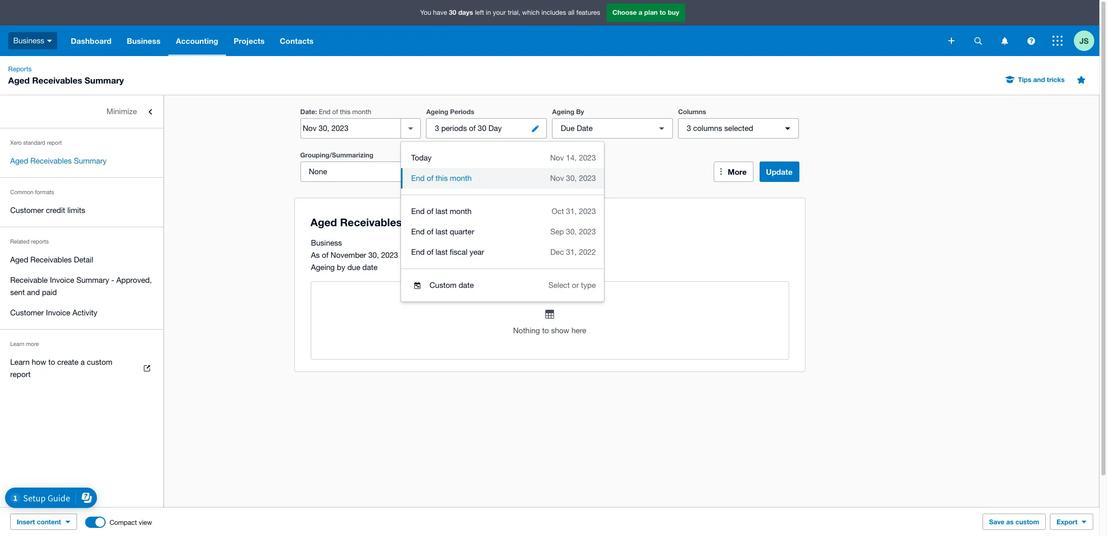 Task type: vqa. For each thing, say whether or not it's contained in the screenshot.
"End" corresponding to End of last fiscal year
yes



Task type: describe. For each thing, give the bounding box(es) containing it.
ageing periods
[[426, 108, 474, 116]]

as
[[1007, 519, 1014, 527]]

30, inside business as of november 30, 2023 ageing by due date
[[368, 251, 379, 260]]

of inside 3 periods of 30 day button
[[469, 124, 476, 133]]

activity
[[72, 309, 97, 317]]

save
[[989, 519, 1005, 527]]

end inside "date : end of this month"
[[319, 108, 331, 116]]

type
[[581, 281, 596, 290]]

periods
[[450, 108, 474, 116]]

due date
[[561, 124, 593, 133]]

or
[[572, 281, 579, 290]]

31, for dec
[[566, 248, 577, 257]]

formats
[[35, 189, 54, 195]]

month inside "date : end of this month"
[[352, 108, 371, 116]]

learn more
[[10, 341, 39, 348]]

custom inside learn how to create a custom report
[[87, 358, 112, 367]]

sep 30, 2023
[[551, 228, 596, 236]]

more
[[26, 341, 39, 348]]

dec
[[551, 248, 564, 257]]

you have 30 days left in your trial, which includes all features
[[420, 8, 600, 16]]

report inside learn how to create a custom report
[[10, 371, 31, 379]]

customer for customer credit limits
[[10, 206, 44, 215]]

0 horizontal spatial business
[[13, 36, 44, 45]]

3 periods of 30 day
[[435, 124, 502, 133]]

filter button
[[426, 162, 547, 182]]

customer credit limits link
[[0, 201, 163, 221]]

oct 31, 2023
[[552, 207, 596, 216]]

trial,
[[508, 9, 521, 16]]

year
[[470, 248, 484, 257]]

end of last quarter
[[411, 228, 474, 236]]

ageing inside business as of november 30, 2023 ageing by due date
[[311, 263, 335, 272]]

2 horizontal spatial to
[[660, 8, 666, 16]]

insert content button
[[10, 514, 77, 531]]

tips and tricks
[[1018, 76, 1065, 84]]

all
[[568, 9, 575, 16]]

contacts
[[280, 36, 314, 45]]

export
[[1057, 519, 1078, 527]]

nov 30, 2023
[[550, 174, 596, 183]]

days
[[458, 8, 473, 16]]

aged for aged receivables detail
[[10, 256, 28, 264]]

projects button
[[226, 26, 272, 56]]

paid
[[42, 288, 57, 297]]

customer credit limits
[[10, 206, 85, 215]]

a inside learn how to create a custom report
[[81, 358, 85, 367]]

compact view
[[110, 519, 152, 527]]

2023 for sep 30, 2023
[[579, 228, 596, 236]]

date inside popup button
[[577, 124, 593, 133]]

to inside learn how to create a custom report
[[48, 358, 55, 367]]

more
[[728, 167, 747, 177]]

learn how to create a custom report
[[10, 358, 112, 379]]

tips
[[1018, 76, 1032, 84]]

:
[[315, 108, 317, 116]]

group containing today
[[401, 142, 604, 302]]

end of this month
[[411, 174, 472, 183]]

reports link
[[4, 64, 36, 75]]

1 business button from the left
[[0, 26, 63, 56]]

invoice for receivable
[[50, 276, 74, 285]]

view
[[139, 519, 152, 527]]

tips and tricks button
[[1000, 71, 1071, 88]]

Report title field
[[308, 211, 785, 235]]

0 vertical spatial report
[[47, 140, 62, 146]]

accounting button
[[168, 26, 226, 56]]

business as of november 30, 2023 ageing by due date
[[311, 239, 398, 272]]

includes
[[542, 9, 566, 16]]

summary for invoice
[[76, 276, 109, 285]]

today
[[411, 154, 432, 162]]

14,
[[566, 154, 577, 162]]

custom date
[[430, 281, 474, 290]]

receivable invoice summary - approved, sent and paid
[[10, 276, 152, 297]]

svg image
[[1028, 37, 1035, 45]]

of up end of last quarter
[[427, 207, 434, 216]]

custom
[[430, 281, 457, 290]]

choose
[[613, 8, 637, 16]]

3 periods of 30 day button
[[426, 118, 547, 139]]

columns
[[678, 108, 706, 116]]

plan
[[644, 8, 658, 16]]

2023 for nov 30, 2023
[[579, 174, 596, 183]]

nov for nov 30, 2023
[[550, 174, 564, 183]]

0 vertical spatial date
[[300, 108, 315, 116]]

fiscal
[[450, 248, 468, 257]]

grouping/summarizing
[[300, 151, 374, 159]]

november
[[331, 251, 366, 260]]

projects
[[234, 36, 265, 45]]

of inside "date : end of this month"
[[332, 108, 338, 116]]

30 inside button
[[478, 124, 486, 133]]

learn how to create a custom report link
[[0, 353, 163, 385]]

aged for aged receivables summary
[[10, 157, 28, 165]]

reports
[[8, 65, 32, 73]]

js button
[[1074, 26, 1100, 56]]

reports
[[31, 239, 49, 245]]

tricks
[[1047, 76, 1065, 84]]

30, for sep
[[566, 228, 577, 236]]

invoice for customer
[[46, 309, 70, 317]]

last for quarter
[[436, 228, 448, 236]]

nothing
[[513, 327, 540, 335]]

none button
[[300, 162, 421, 182]]

choose a plan to buy
[[613, 8, 680, 16]]



Task type: locate. For each thing, give the bounding box(es) containing it.
1 vertical spatial 30
[[478, 124, 486, 133]]

-
[[111, 276, 114, 285]]

and inside the receivable invoice summary - approved, sent and paid
[[27, 288, 40, 297]]

1 vertical spatial last
[[436, 228, 448, 236]]

due
[[561, 124, 575, 133]]

1 horizontal spatial ageing
[[426, 108, 448, 116]]

1 horizontal spatial custom
[[1016, 519, 1040, 527]]

1 vertical spatial and
[[27, 288, 40, 297]]

svg image
[[1053, 36, 1063, 46], [975, 37, 982, 45], [1002, 37, 1008, 45], [949, 38, 955, 44], [47, 40, 52, 42]]

save as custom
[[989, 519, 1040, 527]]

1 horizontal spatial date
[[459, 281, 474, 290]]

1 vertical spatial summary
[[74, 157, 107, 165]]

2 vertical spatial last
[[436, 248, 448, 257]]

2023 right the 14, in the top right of the page
[[579, 154, 596, 162]]

2 vertical spatial aged
[[10, 256, 28, 264]]

business inside business as of november 30, 2023 ageing by due date
[[311, 239, 342, 248]]

2023 right november
[[381, 251, 398, 260]]

3 left periods at the left
[[435, 124, 439, 133]]

receivable
[[10, 276, 48, 285]]

2 3 from the left
[[687, 124, 691, 133]]

receivable invoice summary - approved, sent and paid link
[[0, 270, 163, 303]]

0 vertical spatial this
[[340, 108, 351, 116]]

1 vertical spatial nov
[[550, 174, 564, 183]]

0 horizontal spatial 3
[[435, 124, 439, 133]]

limits
[[67, 206, 85, 215]]

as
[[311, 251, 320, 260]]

periods
[[441, 124, 467, 133]]

date
[[363, 263, 378, 272], [459, 281, 474, 290]]

2 vertical spatial to
[[48, 358, 55, 367]]

1 horizontal spatial to
[[542, 327, 549, 335]]

2 customer from the top
[[10, 309, 44, 317]]

last left fiscal in the left top of the page
[[436, 248, 448, 257]]

30, right sep on the top of the page
[[566, 228, 577, 236]]

ageing left by
[[552, 108, 574, 116]]

30 inside banner
[[449, 8, 457, 16]]

update button
[[760, 162, 799, 182]]

3 down the columns
[[687, 124, 691, 133]]

2023 up sep 30, 2023
[[579, 207, 596, 216]]

2 business button from the left
[[119, 26, 168, 56]]

date right due
[[577, 124, 593, 133]]

quarter
[[450, 228, 474, 236]]

to left show
[[542, 327, 549, 335]]

1 learn from the top
[[10, 341, 24, 348]]

js
[[1080, 36, 1089, 45]]

summary up minimize
[[85, 75, 124, 86]]

2 last from the top
[[436, 228, 448, 236]]

0 vertical spatial custom
[[87, 358, 112, 367]]

month up quarter
[[450, 207, 472, 216]]

month up the end of last month
[[450, 174, 472, 183]]

last for fiscal
[[436, 248, 448, 257]]

2 vertical spatial summary
[[76, 276, 109, 285]]

31, right oct
[[566, 207, 577, 216]]

common
[[10, 189, 33, 195]]

1 vertical spatial aged
[[10, 157, 28, 165]]

xero
[[10, 140, 22, 146]]

date inside business as of november 30, 2023 ageing by due date
[[363, 263, 378, 272]]

end down today
[[411, 174, 425, 183]]

save as custom button
[[983, 514, 1046, 531]]

0 vertical spatial aged
[[8, 75, 30, 86]]

select
[[549, 281, 570, 290]]

end for end of last month
[[411, 207, 425, 216]]

selected
[[725, 124, 754, 133]]

custom right as
[[1016, 519, 1040, 527]]

30, for nov
[[566, 174, 577, 183]]

of down end of last quarter
[[427, 248, 434, 257]]

insert
[[17, 519, 35, 527]]

sep
[[551, 228, 564, 236]]

1 vertical spatial date
[[577, 124, 593, 133]]

summary
[[85, 75, 124, 86], [74, 157, 107, 165], [76, 276, 109, 285]]

none
[[309, 167, 327, 176]]

and down receivable
[[27, 288, 40, 297]]

invoice down paid
[[46, 309, 70, 317]]

end down the end of last month
[[411, 228, 425, 236]]

0 vertical spatial date
[[363, 263, 378, 272]]

1 horizontal spatial business button
[[119, 26, 168, 56]]

learn for learn more
[[10, 341, 24, 348]]

receivables for summary
[[30, 157, 72, 165]]

navigation
[[63, 26, 942, 56]]

a right "create"
[[81, 358, 85, 367]]

month for end of last month
[[450, 207, 472, 216]]

show
[[551, 327, 570, 335]]

how
[[32, 358, 46, 367]]

aged inside reports aged receivables summary
[[8, 75, 30, 86]]

business
[[13, 36, 44, 45], [127, 36, 161, 45], [311, 239, 342, 248]]

customer inside customer invoice activity link
[[10, 309, 44, 317]]

of down today
[[427, 174, 434, 183]]

2 nov from the top
[[550, 174, 564, 183]]

end of last fiscal year
[[411, 248, 484, 257]]

contacts button
[[272, 26, 321, 56]]

1 nov from the top
[[550, 154, 564, 162]]

invoice inside the receivable invoice summary - approved, sent and paid
[[50, 276, 74, 285]]

by
[[576, 108, 584, 116]]

2023 inside business as of november 30, 2023 ageing by due date
[[381, 251, 398, 260]]

aged
[[8, 75, 30, 86], [10, 157, 28, 165], [10, 256, 28, 264]]

by
[[337, 263, 345, 272]]

list box
[[401, 142, 604, 302]]

0 horizontal spatial a
[[81, 358, 85, 367]]

banner containing js
[[0, 0, 1100, 56]]

1 horizontal spatial this
[[436, 174, 448, 183]]

0 vertical spatial invoice
[[50, 276, 74, 285]]

list of convenience dates image
[[401, 118, 421, 139]]

31, for oct
[[566, 207, 577, 216]]

ageing for ageing periods
[[426, 108, 448, 116]]

ageing up periods at the left
[[426, 108, 448, 116]]

aged inside aged receivables summary link
[[10, 157, 28, 165]]

2 horizontal spatial business
[[311, 239, 342, 248]]

of right : on the left
[[332, 108, 338, 116]]

1 vertical spatial customer
[[10, 309, 44, 317]]

learn left the more
[[10, 341, 24, 348]]

summary inside reports aged receivables summary
[[85, 75, 124, 86]]

compact
[[110, 519, 137, 527]]

learn inside learn how to create a custom report
[[10, 358, 30, 367]]

end for end of last quarter
[[411, 228, 425, 236]]

0 vertical spatial 31,
[[566, 207, 577, 216]]

30
[[449, 8, 457, 16], [478, 124, 486, 133]]

oct
[[552, 207, 564, 216]]

last up end of last quarter
[[436, 207, 448, 216]]

more button
[[714, 162, 754, 182]]

3 inside button
[[435, 124, 439, 133]]

xero standard report
[[10, 140, 62, 146]]

end down end of last quarter
[[411, 248, 425, 257]]

2022
[[579, 248, 596, 257]]

1 vertical spatial custom
[[1016, 519, 1040, 527]]

month
[[352, 108, 371, 116], [450, 174, 472, 183], [450, 207, 472, 216]]

of
[[332, 108, 338, 116], [469, 124, 476, 133], [427, 174, 434, 183], [427, 207, 434, 216], [427, 228, 434, 236], [427, 248, 434, 257], [322, 251, 329, 260]]

your
[[493, 9, 506, 16]]

dec 31, 2022
[[551, 248, 596, 257]]

day
[[489, 124, 502, 133]]

receivables for detail
[[30, 256, 72, 264]]

custom right "create"
[[87, 358, 112, 367]]

receivables inside reports aged receivables summary
[[32, 75, 82, 86]]

0 vertical spatial to
[[660, 8, 666, 16]]

0 horizontal spatial to
[[48, 358, 55, 367]]

2 learn from the top
[[10, 358, 30, 367]]

dashboard
[[71, 36, 112, 45]]

1 vertical spatial report
[[10, 371, 31, 379]]

0 vertical spatial 30
[[449, 8, 457, 16]]

receivables down 'reports' at left top
[[30, 256, 72, 264]]

0 vertical spatial receivables
[[32, 75, 82, 86]]

30,
[[566, 174, 577, 183], [566, 228, 577, 236], [368, 251, 379, 260]]

1 vertical spatial 31,
[[566, 248, 577, 257]]

list box containing today
[[401, 142, 604, 302]]

1 vertical spatial 30,
[[566, 228, 577, 236]]

invoice up paid
[[50, 276, 74, 285]]

0 vertical spatial a
[[639, 8, 643, 16]]

date inside group
[[459, 281, 474, 290]]

summary left the -
[[76, 276, 109, 285]]

1 horizontal spatial a
[[639, 8, 643, 16]]

and inside button
[[1034, 76, 1045, 84]]

features
[[577, 9, 600, 16]]

this
[[340, 108, 351, 116], [436, 174, 448, 183]]

customer
[[10, 206, 44, 215], [10, 309, 44, 317]]

0 horizontal spatial date
[[363, 263, 378, 272]]

nov for nov 14, 2023
[[550, 154, 564, 162]]

customer for customer invoice activity
[[10, 309, 44, 317]]

business button
[[0, 26, 63, 56], [119, 26, 168, 56]]

minimize button
[[0, 102, 163, 122]]

2 vertical spatial 30,
[[368, 251, 379, 260]]

1 horizontal spatial date
[[577, 124, 593, 133]]

summary inside the receivable invoice summary - approved, sent and paid
[[76, 276, 109, 285]]

1 vertical spatial learn
[[10, 358, 30, 367]]

0 horizontal spatial report
[[10, 371, 31, 379]]

date right due
[[363, 263, 378, 272]]

navigation inside banner
[[63, 26, 942, 56]]

receivables down 'reports' 'link'
[[32, 75, 82, 86]]

sent
[[10, 288, 25, 297]]

0 vertical spatial learn
[[10, 341, 24, 348]]

31, right "dec" on the top of page
[[566, 248, 577, 257]]

ageing
[[426, 108, 448, 116], [552, 108, 574, 116], [311, 263, 335, 272]]

of right periods at the left
[[469, 124, 476, 133]]

31,
[[566, 207, 577, 216], [566, 248, 577, 257]]

accounting
[[176, 36, 218, 45]]

date : end of this month
[[300, 108, 371, 116]]

nov left the 14, in the top right of the page
[[550, 154, 564, 162]]

nothing to show here
[[513, 327, 587, 335]]

end right : on the left
[[319, 108, 331, 116]]

this inside list box
[[436, 174, 448, 183]]

1 vertical spatial this
[[436, 174, 448, 183]]

aged receivables detail link
[[0, 250, 163, 270]]

2 vertical spatial month
[[450, 207, 472, 216]]

0 vertical spatial 30,
[[566, 174, 577, 183]]

report down 'learn more'
[[10, 371, 31, 379]]

buy
[[668, 8, 680, 16]]

this inside "date : end of this month"
[[340, 108, 351, 116]]

of down the end of last month
[[427, 228, 434, 236]]

end for end of last fiscal year
[[411, 248, 425, 257]]

2023 for oct 31, 2023
[[579, 207, 596, 216]]

30 left day
[[478, 124, 486, 133]]

1 horizontal spatial business
[[127, 36, 161, 45]]

group
[[401, 142, 604, 302]]

3 last from the top
[[436, 248, 448, 257]]

standard
[[23, 140, 45, 146]]

common formats
[[10, 189, 54, 195]]

learn for learn how to create a custom report
[[10, 358, 30, 367]]

0 vertical spatial summary
[[85, 75, 124, 86]]

ageing for ageing by
[[552, 108, 574, 116]]

0 horizontal spatial and
[[27, 288, 40, 297]]

1 horizontal spatial 30
[[478, 124, 486, 133]]

1 vertical spatial receivables
[[30, 157, 72, 165]]

a left plan
[[639, 8, 643, 16]]

related reports
[[10, 239, 49, 245]]

end up end of last quarter
[[411, 207, 425, 216]]

nov down the nov 14, 2023
[[550, 174, 564, 183]]

date up select end date field
[[300, 108, 315, 116]]

0 vertical spatial month
[[352, 108, 371, 116]]

0 horizontal spatial 30
[[449, 8, 457, 16]]

2023 up 2022
[[579, 228, 596, 236]]

receivables down xero standard report
[[30, 157, 72, 165]]

1 3 from the left
[[435, 124, 439, 133]]

1 customer from the top
[[10, 206, 44, 215]]

0 vertical spatial customer
[[10, 206, 44, 215]]

remove from favorites image
[[1071, 69, 1092, 90]]

which
[[522, 9, 540, 16]]

left
[[475, 9, 484, 16]]

customer down sent
[[10, 309, 44, 317]]

0 vertical spatial and
[[1034, 76, 1045, 84]]

0 horizontal spatial custom
[[87, 358, 112, 367]]

3 for 3 periods of 30 day
[[435, 124, 439, 133]]

receivables
[[32, 75, 82, 86], [30, 157, 72, 165], [30, 256, 72, 264]]

nov
[[550, 154, 564, 162], [550, 174, 564, 183]]

minimize
[[107, 107, 137, 116]]

report up aged receivables summary
[[47, 140, 62, 146]]

of right as
[[322, 251, 329, 260]]

2 horizontal spatial ageing
[[552, 108, 574, 116]]

to right the how
[[48, 358, 55, 367]]

learn
[[10, 341, 24, 348], [10, 358, 30, 367]]

1 vertical spatial date
[[459, 281, 474, 290]]

ageing by
[[552, 108, 584, 116]]

1 vertical spatial month
[[450, 174, 472, 183]]

summary down minimize button
[[74, 157, 107, 165]]

1 31, from the top
[[566, 207, 577, 216]]

aged inside aged receivables detail link
[[10, 256, 28, 264]]

2 31, from the top
[[566, 248, 577, 257]]

banner
[[0, 0, 1100, 56]]

month up select end date field
[[352, 108, 371, 116]]

Select end date field
[[301, 119, 401, 138]]

0 horizontal spatial ageing
[[311, 263, 335, 272]]

ageing down as
[[311, 263, 335, 272]]

customer invoice activity link
[[0, 303, 163, 324]]

2023 for nov 14, 2023
[[579, 154, 596, 162]]

0 horizontal spatial date
[[300, 108, 315, 116]]

to left the buy
[[660, 8, 666, 16]]

report
[[47, 140, 62, 146], [10, 371, 31, 379]]

1 vertical spatial a
[[81, 358, 85, 367]]

content
[[37, 519, 61, 527]]

1 horizontal spatial report
[[47, 140, 62, 146]]

learn down 'learn more'
[[10, 358, 30, 367]]

end for end of this month
[[411, 174, 425, 183]]

reports aged receivables summary
[[8, 65, 124, 86]]

insert content
[[17, 519, 61, 527]]

3 for 3 columns selected
[[687, 124, 691, 133]]

create
[[57, 358, 79, 367]]

1 horizontal spatial and
[[1034, 76, 1045, 84]]

and
[[1034, 76, 1045, 84], [27, 288, 40, 297]]

aged down 'reports' 'link'
[[8, 75, 30, 86]]

aged down the xero at left top
[[10, 157, 28, 165]]

1 last from the top
[[436, 207, 448, 216]]

date right custom
[[459, 281, 474, 290]]

nov 14, 2023
[[550, 154, 596, 162]]

2023 down the nov 14, 2023
[[579, 174, 596, 183]]

0 horizontal spatial this
[[340, 108, 351, 116]]

and right tips
[[1034, 76, 1045, 84]]

1 vertical spatial to
[[542, 327, 549, 335]]

1 horizontal spatial 3
[[687, 124, 691, 133]]

summary for receivables
[[74, 157, 107, 165]]

export button
[[1050, 514, 1094, 531]]

0 horizontal spatial business button
[[0, 26, 63, 56]]

30 right have
[[449, 8, 457, 16]]

a
[[639, 8, 643, 16], [81, 358, 85, 367]]

aged down related
[[10, 256, 28, 264]]

invoice
[[50, 276, 74, 285], [46, 309, 70, 317]]

2 vertical spatial receivables
[[30, 256, 72, 264]]

month for end of this month
[[450, 174, 472, 183]]

custom inside 'save as custom' button
[[1016, 519, 1040, 527]]

last for month
[[436, 207, 448, 216]]

1 vertical spatial invoice
[[46, 309, 70, 317]]

30, down the 14, in the top right of the page
[[566, 174, 577, 183]]

navigation containing dashboard
[[63, 26, 942, 56]]

0 vertical spatial nov
[[550, 154, 564, 162]]

filter
[[446, 167, 465, 176]]

dashboard link
[[63, 26, 119, 56]]

of inside business as of november 30, 2023 ageing by due date
[[322, 251, 329, 260]]

last down the end of last month
[[436, 228, 448, 236]]

30, right november
[[368, 251, 379, 260]]

this up the end of last month
[[436, 174, 448, 183]]

select or type
[[549, 281, 596, 290]]

customer down common formats
[[10, 206, 44, 215]]

this up select end date field
[[340, 108, 351, 116]]

0 vertical spatial last
[[436, 207, 448, 216]]



